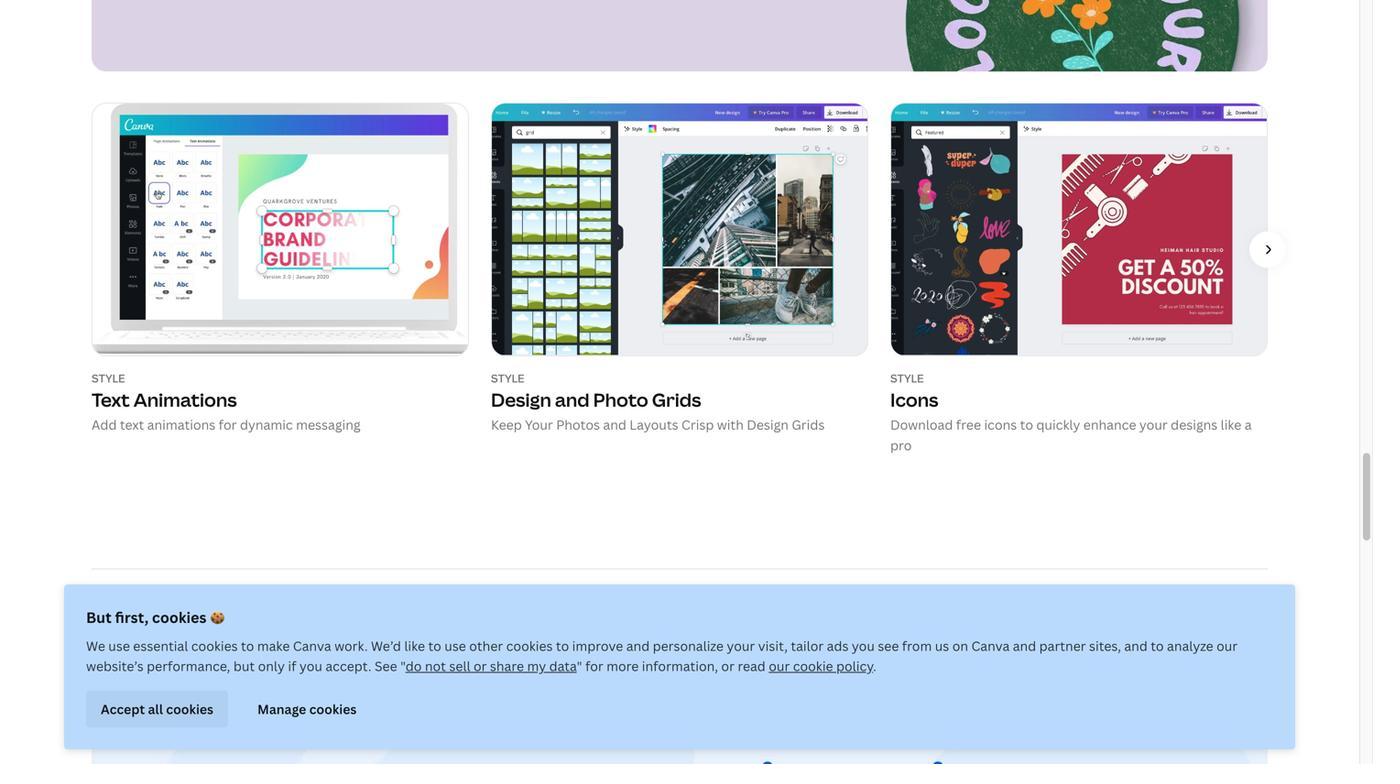 Task type: vqa. For each thing, say whether or not it's contained in the screenshot.
Photo
yes



Task type: locate. For each thing, give the bounding box(es) containing it.
" down improve
[[577, 657, 582, 675]]

your left designs
[[1140, 416, 1168, 433]]

style design and photo grids
[[491, 370, 701, 412]]

accept all cookies
[[101, 700, 213, 718]]

style
[[92, 370, 125, 386], [491, 370, 524, 386], [890, 370, 924, 386]]

canva up the if
[[293, 637, 331, 655]]

grids right with at the bottom right of the page
[[792, 416, 825, 433]]

keep your photos and layouts crisp with design grids
[[491, 416, 825, 433]]

text
[[120, 416, 144, 433]]

to inside download free icons to quickly enhance your designs like a pro
[[1020, 416, 1033, 433]]

use up website's
[[108, 637, 130, 655]]

0 horizontal spatial you
[[299, 657, 322, 675]]

like
[[1221, 416, 1242, 433], [404, 637, 425, 655]]

your up "read"
[[727, 637, 755, 655]]

only
[[258, 657, 285, 675]]

read
[[738, 657, 766, 675]]

cookies
[[152, 607, 207, 627], [191, 637, 238, 655], [506, 637, 553, 655], [166, 700, 213, 718], [309, 700, 357, 718]]

1 vertical spatial your
[[727, 637, 755, 655]]

1 horizontal spatial or
[[721, 657, 735, 675]]

3 style from the left
[[890, 370, 924, 386]]

2 canva from the left
[[971, 637, 1010, 655]]

🍪
[[210, 607, 225, 627]]

0 horizontal spatial style
[[92, 370, 125, 386]]

animations
[[134, 387, 237, 412]]

but first, cookies 🍪
[[86, 607, 225, 627]]

to up but
[[241, 637, 254, 655]]

1 vertical spatial our
[[769, 657, 790, 675]]

0 horizontal spatial use
[[108, 637, 130, 655]]

we
[[86, 637, 105, 655]]

add
[[92, 416, 117, 433]]

personalize
[[653, 637, 724, 655]]

messaging
[[296, 416, 361, 433]]

see
[[878, 637, 899, 655]]

do not sell or share my data " for more information, or read our cookie policy .
[[406, 657, 877, 675]]

other
[[469, 637, 503, 655]]

grids
[[652, 387, 701, 412], [792, 416, 825, 433]]

1 horizontal spatial your
[[1140, 416, 1168, 433]]

0 horizontal spatial or
[[474, 657, 487, 675]]

your
[[1140, 416, 1168, 433], [727, 637, 755, 655]]

1 horizontal spatial you
[[852, 637, 875, 655]]

we use essential cookies to make canva work. we'd like to use other cookies to improve and personalize your visit, tailor ads you see from us on canva and partner sites, and to analyze our website's performance, but only if you accept. see "
[[86, 637, 1238, 675]]

style text animations
[[92, 370, 237, 412]]

to
[[1020, 416, 1033, 433], [241, 637, 254, 655], [428, 637, 441, 655], [556, 637, 569, 655], [1151, 637, 1164, 655]]

design inside style design and photo grids
[[491, 387, 551, 412]]

our down the visit,
[[769, 657, 790, 675]]

"
[[400, 657, 406, 675], [577, 657, 582, 675]]

accept
[[101, 700, 145, 718]]

ads
[[827, 637, 849, 655]]

icons
[[984, 416, 1017, 433]]

and inside style design and photo grids
[[555, 387, 590, 412]]

1 style from the left
[[92, 370, 125, 386]]

do
[[406, 657, 422, 675]]

style for text
[[92, 370, 125, 386]]

0 vertical spatial design
[[491, 387, 551, 412]]

see
[[375, 657, 397, 675]]

if
[[288, 657, 296, 675]]

1 " from the left
[[400, 657, 406, 675]]

grids up keep your photos and layouts crisp with design grids
[[652, 387, 701, 412]]

design right with at the bottom right of the page
[[747, 416, 789, 433]]

style inside style design and photo grids
[[491, 370, 524, 386]]

work.
[[334, 637, 368, 655]]

1 horizontal spatial like
[[1221, 416, 1242, 433]]

0 horizontal spatial grids
[[652, 387, 701, 412]]

1 vertical spatial like
[[404, 637, 425, 655]]

manage
[[257, 700, 306, 718]]

performance,
[[147, 657, 230, 675]]

style up the text
[[92, 370, 125, 386]]

make
[[257, 637, 290, 655]]

0 vertical spatial grids
[[652, 387, 701, 412]]

like up do
[[404, 637, 425, 655]]

0 horizontal spatial "
[[400, 657, 406, 675]]

2 or from the left
[[721, 657, 735, 675]]

1 canva from the left
[[293, 637, 331, 655]]

for left the "dynamic"
[[219, 416, 237, 433]]

data
[[549, 657, 577, 675]]

our right analyze
[[1217, 637, 1238, 655]]

1 horizontal spatial canva
[[971, 637, 1010, 655]]

enhance
[[1084, 416, 1136, 433]]

cookies down 🍪
[[191, 637, 238, 655]]

like left 'a'
[[1221, 416, 1242, 433]]

style up keep
[[491, 370, 524, 386]]

style for design
[[491, 370, 524, 386]]

0 horizontal spatial canva
[[293, 637, 331, 655]]

on
[[952, 637, 968, 655]]

style up icons
[[890, 370, 924, 386]]

0 horizontal spatial design
[[491, 387, 551, 412]]

do not sell or share my data link
[[406, 657, 577, 675]]

0 horizontal spatial your
[[727, 637, 755, 655]]

my
[[527, 657, 546, 675]]

0 vertical spatial your
[[1140, 416, 1168, 433]]

design up keep
[[491, 387, 551, 412]]

headerx3-curved text image
[[92, 0, 1268, 72]]

design
[[491, 387, 551, 412], [747, 416, 789, 433]]

or left "read"
[[721, 657, 735, 675]]

we'd
[[371, 637, 401, 655]]

for
[[219, 416, 237, 433], [585, 657, 603, 675]]

visit,
[[758, 637, 788, 655]]

1 horizontal spatial "
[[577, 657, 582, 675]]

canva
[[293, 637, 331, 655], [971, 637, 1010, 655]]

for down improve
[[585, 657, 603, 675]]

dynamic
[[240, 416, 293, 433]]

pro
[[890, 436, 912, 454]]

a
[[1245, 416, 1252, 433]]

photo
[[593, 387, 648, 412]]

1 horizontal spatial style
[[491, 370, 524, 386]]

0 vertical spatial for
[[219, 416, 237, 433]]

you up policy at the bottom right
[[852, 637, 875, 655]]

crisp
[[682, 416, 714, 433]]

1 vertical spatial grids
[[792, 416, 825, 433]]

partner
[[1039, 637, 1086, 655]]

your
[[525, 416, 553, 433]]

use
[[108, 637, 130, 655], [445, 637, 466, 655]]

style inside 'style text animations'
[[92, 370, 125, 386]]

canva right the "on"
[[971, 637, 1010, 655]]

0 vertical spatial our
[[1217, 637, 1238, 655]]

free
[[956, 416, 981, 433]]

1 horizontal spatial use
[[445, 637, 466, 655]]

and
[[555, 387, 590, 412], [603, 416, 627, 433], [626, 637, 650, 655], [1013, 637, 1036, 655], [1124, 637, 1148, 655], [203, 664, 268, 712]]

sell
[[449, 657, 470, 675]]

to up not
[[428, 637, 441, 655]]

you
[[852, 637, 875, 655], [299, 657, 322, 675]]

or right sell
[[474, 657, 487, 675]]

1 horizontal spatial our
[[1217, 637, 1238, 655]]

or
[[474, 657, 487, 675], [721, 657, 735, 675]]

1 vertical spatial design
[[747, 416, 789, 433]]

use up sell
[[445, 637, 466, 655]]

1 vertical spatial for
[[585, 657, 603, 675]]

to right icons
[[1020, 416, 1033, 433]]

style inside style icons
[[890, 370, 924, 386]]

office
[[92, 664, 196, 712]]

0 horizontal spatial like
[[404, 637, 425, 655]]

2 horizontal spatial style
[[890, 370, 924, 386]]

grids inside style design and photo grids
[[652, 387, 701, 412]]

1 use from the left
[[108, 637, 130, 655]]

our
[[1217, 637, 1238, 655], [769, 657, 790, 675]]

tailor
[[791, 637, 824, 655]]

2 style from the left
[[491, 370, 524, 386]]

1 or from the left
[[474, 657, 487, 675]]

you right the if
[[299, 657, 322, 675]]

us
[[935, 637, 949, 655]]

analyze
[[1167, 637, 1214, 655]]

1 horizontal spatial design
[[747, 416, 789, 433]]

but
[[233, 657, 255, 675]]

" right "see"
[[400, 657, 406, 675]]

0 vertical spatial like
[[1221, 416, 1242, 433]]

cookies up essential
[[152, 607, 207, 627]]

0 horizontal spatial our
[[769, 657, 790, 675]]

1 horizontal spatial grids
[[792, 416, 825, 433]]



Task type: describe. For each thing, give the bounding box(es) containing it.
to left analyze
[[1151, 637, 1164, 655]]

accept.
[[326, 657, 372, 675]]

all
[[148, 700, 163, 718]]

add text animations for dynamic messaging
[[92, 416, 361, 433]]

from
[[902, 637, 932, 655]]

text
[[92, 387, 130, 412]]

information,
[[642, 657, 718, 675]]

keep
[[491, 416, 522, 433]]

feature image 1 image
[[93, 104, 468, 355]]

sites,
[[1089, 637, 1121, 655]]

with
[[717, 416, 744, 433]]

designs
[[1171, 416, 1218, 433]]

" inside we use essential cookies to make canva work. we'd like to use other cookies to improve and personalize your visit, tailor ads you see from us on canva and partner sites, and to analyze our website's performance, but only if you accept. see "
[[400, 657, 406, 675]]

style for icons
[[890, 370, 924, 386]]

cookies up my
[[506, 637, 553, 655]]

.
[[873, 657, 877, 675]]

your inside download free icons to quickly enhance your designs like a pro
[[1140, 416, 1168, 433]]

icons
[[890, 387, 939, 412]]

cookies right all
[[166, 700, 213, 718]]

essential
[[133, 637, 188, 655]]

0 vertical spatial you
[[852, 637, 875, 655]]

our cookie policy link
[[769, 657, 873, 675]]

download
[[890, 416, 953, 433]]

1 horizontal spatial for
[[585, 657, 603, 675]]

office and business
[[92, 664, 426, 712]]

our inside we use essential cookies to make canva work. we'd like to use other cookies to improve and personalize your visit, tailor ads you see from us on canva and partner sites, and to analyze our website's performance, but only if you accept. see "
[[1217, 637, 1238, 655]]

animations
[[147, 416, 216, 433]]

download free icons to quickly enhance your designs like a pro
[[890, 416, 1252, 454]]

policy
[[836, 657, 873, 675]]

website's
[[86, 657, 144, 675]]

improve
[[572, 637, 623, 655]]

but
[[86, 607, 112, 627]]

first,
[[115, 607, 149, 627]]

manage cookies button
[[243, 691, 371, 727]]

2 use from the left
[[445, 637, 466, 655]]

0 horizontal spatial for
[[219, 416, 237, 433]]

icon image
[[891, 104, 1267, 355]]

business
[[275, 664, 426, 712]]

grid image
[[492, 104, 868, 355]]

your inside we use essential cookies to make canva work. we'd like to use other cookies to improve and personalize your visit, tailor ads you see from us on canva and partner sites, and to analyze our website's performance, but only if you accept. see "
[[727, 637, 755, 655]]

photos
[[556, 416, 600, 433]]

cookies down accept.
[[309, 700, 357, 718]]

like inside download free icons to quickly enhance your designs like a pro
[[1221, 416, 1242, 433]]

layouts
[[630, 416, 678, 433]]

share
[[490, 657, 524, 675]]

like inside we use essential cookies to make canva work. we'd like to use other cookies to improve and personalize your visit, tailor ads you see from us on canva and partner sites, and to analyze our website's performance, but only if you accept. see "
[[404, 637, 425, 655]]

2 " from the left
[[577, 657, 582, 675]]

1 vertical spatial you
[[299, 657, 322, 675]]

quickly
[[1036, 416, 1080, 433]]

cookie
[[793, 657, 833, 675]]

not
[[425, 657, 446, 675]]

to up data
[[556, 637, 569, 655]]

accept all cookies button
[[86, 691, 228, 727]]

manage cookies
[[257, 700, 357, 718]]

style icons
[[890, 370, 939, 412]]

more
[[607, 657, 639, 675]]



